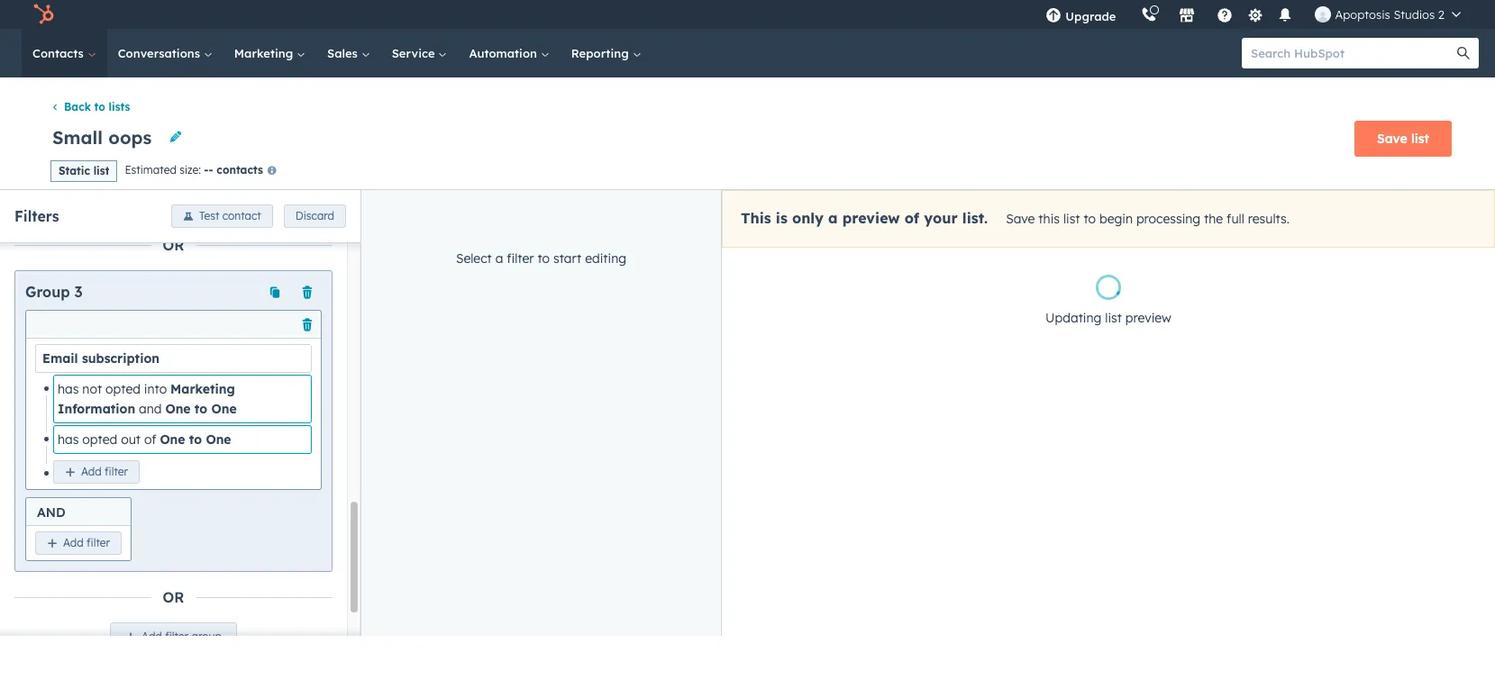 Task type: vqa. For each thing, say whether or not it's contained in the screenshot.
signature.
no



Task type: describe. For each thing, give the bounding box(es) containing it.
not
[[82, 382, 102, 398]]

0 vertical spatial add filter button
[[53, 460, 140, 484]]

1 - from the left
[[204, 163, 209, 177]]

service link
[[381, 29, 458, 78]]

menu containing apoptosis studios 2
[[1033, 0, 1474, 29]]

results.
[[1248, 211, 1290, 227]]

Search HubSpot search field
[[1242, 38, 1463, 69]]

save list banner
[[43, 115, 1452, 159]]

information
[[58, 402, 135, 418]]

conversations
[[118, 46, 204, 60]]

contacts
[[217, 163, 263, 177]]

reporting
[[571, 46, 632, 60]]

1 horizontal spatial of
[[905, 209, 920, 227]]

is
[[776, 209, 788, 227]]

0 vertical spatial add
[[81, 465, 102, 478]]

email
[[42, 351, 78, 367]]

reporting link
[[560, 29, 652, 78]]

updating list preview
[[1046, 310, 1172, 326]]

lists
[[109, 100, 130, 114]]

2 or from the top
[[163, 589, 184, 607]]

back to lists link
[[50, 100, 130, 114]]

hubspot link
[[22, 4, 68, 25]]

List name field
[[50, 126, 158, 150]]

out
[[121, 432, 141, 448]]

calling icon image
[[1142, 7, 1158, 23]]

updating list preview status
[[1039, 275, 1179, 329]]

back to lists
[[64, 100, 130, 114]]

has for has opted out of one to one
[[58, 432, 79, 448]]

to left start
[[538, 250, 550, 267]]

has for has not opted into
[[58, 382, 79, 398]]

this is only a preview of your list.
[[741, 209, 988, 227]]

save list button
[[1355, 121, 1452, 157]]

preview inside 'status'
[[1126, 310, 1172, 326]]

this
[[741, 209, 771, 227]]

start
[[553, 250, 582, 267]]

into
[[144, 382, 167, 398]]

the
[[1204, 211, 1223, 227]]

list.
[[963, 209, 988, 227]]

1 or from the top
[[163, 237, 184, 255]]

apoptosis studios 2
[[1335, 7, 1445, 22]]

contact
[[222, 209, 261, 222]]

upgrade
[[1066, 9, 1116, 23]]

test contact button
[[171, 204, 273, 228]]

select a filter to start editing
[[456, 250, 627, 267]]

service
[[392, 46, 439, 60]]

updating
[[1046, 310, 1102, 326]]

static
[[59, 164, 90, 177]]

marketing for marketing information
[[170, 382, 235, 398]]

filter for bottommost add filter button
[[87, 536, 110, 550]]

filter for top add filter button
[[105, 465, 128, 478]]

back
[[64, 100, 91, 114]]

static list
[[59, 164, 109, 177]]

add filter for bottommost add filter button
[[63, 536, 110, 550]]

editing
[[585, 250, 627, 267]]

hubspot image
[[32, 4, 54, 25]]

tara schultz image
[[1316, 6, 1332, 23]]

search image
[[1458, 47, 1470, 59]]

contacts
[[32, 46, 87, 60]]

calling icon button
[[1134, 3, 1165, 26]]

2
[[1439, 7, 1445, 22]]

filter for "add filter group" button
[[165, 630, 188, 644]]

notifications image
[[1278, 8, 1294, 24]]

and for and
[[37, 505, 65, 521]]

3
[[74, 283, 83, 301]]

list for save list
[[1412, 131, 1430, 147]]

add filter group
[[142, 630, 222, 644]]

test contact
[[199, 209, 261, 222]]

1 vertical spatial opted
[[82, 432, 117, 448]]

has opted out of one to one
[[58, 432, 231, 448]]

email subscription
[[42, 351, 160, 367]]

apoptosis
[[1335, 7, 1391, 22]]

test
[[199, 209, 219, 222]]

discard button
[[284, 204, 346, 228]]



Task type: locate. For each thing, give the bounding box(es) containing it.
and one to one
[[135, 402, 237, 418]]

add for or
[[142, 630, 162, 644]]

0 vertical spatial marketing
[[234, 46, 297, 60]]

1 horizontal spatial preview
[[1126, 310, 1172, 326]]

and
[[139, 402, 162, 418], [37, 505, 65, 521]]

of
[[905, 209, 920, 227], [144, 432, 156, 448]]

1 vertical spatial has
[[58, 432, 79, 448]]

marketing information
[[58, 382, 235, 418]]

or down test contact button
[[163, 237, 184, 255]]

1 vertical spatial marketing
[[170, 382, 235, 398]]

group
[[25, 283, 70, 301]]

1 vertical spatial add filter button
[[35, 532, 122, 555]]

help image
[[1217, 8, 1234, 24]]

0 vertical spatial or
[[163, 237, 184, 255]]

2 vertical spatial add
[[142, 630, 162, 644]]

of right out
[[144, 432, 156, 448]]

1 vertical spatial a
[[496, 250, 503, 267]]

a
[[828, 209, 838, 227], [496, 250, 503, 267]]

-
[[204, 163, 209, 177], [209, 163, 213, 177]]

marketing for marketing
[[234, 46, 297, 60]]

opted
[[105, 382, 141, 398], [82, 432, 117, 448]]

filter
[[507, 250, 534, 267], [105, 465, 128, 478], [87, 536, 110, 550], [165, 630, 188, 644]]

apoptosis studios 2 button
[[1305, 0, 1472, 29]]

1 vertical spatial or
[[163, 589, 184, 607]]

1 vertical spatial and
[[37, 505, 65, 521]]

page section element
[[0, 78, 1496, 189]]

automation link
[[458, 29, 560, 78]]

0 vertical spatial add filter
[[81, 465, 128, 478]]

1 vertical spatial add
[[63, 536, 84, 550]]

to left the lists
[[94, 100, 105, 114]]

has
[[58, 382, 79, 398], [58, 432, 79, 448]]

conversations link
[[107, 29, 223, 78]]

marketing up and one to one at the bottom of the page
[[170, 382, 235, 398]]

your
[[924, 209, 958, 227]]

or
[[163, 237, 184, 255], [163, 589, 184, 607]]

estimated size: -- contacts
[[125, 163, 263, 177]]

marketing inside marketing information
[[170, 382, 235, 398]]

save for save this list to begin processing the full results.
[[1006, 211, 1035, 227]]

1 horizontal spatial save
[[1377, 131, 1408, 147]]

settings image
[[1248, 8, 1264, 24]]

0 vertical spatial save
[[1377, 131, 1408, 147]]

has left not
[[58, 382, 79, 398]]

marketing link
[[223, 29, 316, 78]]

to inside page section element
[[94, 100, 105, 114]]

preview right updating
[[1126, 310, 1172, 326]]

add filter
[[81, 465, 128, 478], [63, 536, 110, 550]]

0 horizontal spatial of
[[144, 432, 156, 448]]

group
[[192, 630, 222, 644]]

list inside 'status'
[[1105, 310, 1122, 326]]

to
[[94, 100, 105, 114], [1084, 211, 1096, 227], [538, 250, 550, 267], [195, 402, 207, 418], [189, 432, 202, 448]]

begin
[[1100, 211, 1133, 227]]

estimated
[[125, 163, 177, 177]]

1 vertical spatial of
[[144, 432, 156, 448]]

opted down subscription
[[105, 382, 141, 398]]

0 horizontal spatial preview
[[843, 209, 900, 227]]

sales
[[327, 46, 361, 60]]

this
[[1039, 211, 1060, 227]]

automation
[[469, 46, 541, 60]]

upgrade image
[[1046, 8, 1062, 24]]

0 vertical spatial opted
[[105, 382, 141, 398]]

0 horizontal spatial and
[[37, 505, 65, 521]]

0 vertical spatial has
[[58, 382, 79, 398]]

marketplaces image
[[1180, 8, 1196, 24]]

select
[[456, 250, 492, 267]]

a right select
[[496, 250, 503, 267]]

to down and one to one at the bottom of the page
[[189, 432, 202, 448]]

add
[[81, 465, 102, 478], [63, 536, 84, 550], [142, 630, 162, 644]]

has down information
[[58, 432, 79, 448]]

search button
[[1449, 38, 1479, 69]]

list
[[1412, 131, 1430, 147], [93, 164, 109, 177], [1064, 211, 1080, 227], [1105, 310, 1122, 326]]

marketing
[[234, 46, 297, 60], [170, 382, 235, 398]]

or up "add filter group" button
[[163, 589, 184, 607]]

save inside button
[[1377, 131, 1408, 147]]

save list
[[1377, 131, 1430, 147]]

marketplaces button
[[1169, 0, 1207, 29]]

size:
[[180, 163, 201, 177]]

processing
[[1137, 211, 1201, 227]]

list for updating list preview
[[1105, 310, 1122, 326]]

0 horizontal spatial save
[[1006, 211, 1035, 227]]

has not opted into
[[58, 382, 170, 398]]

1 vertical spatial save
[[1006, 211, 1035, 227]]

discard
[[295, 209, 334, 222]]

only
[[792, 209, 824, 227]]

0 horizontal spatial a
[[496, 250, 503, 267]]

help button
[[1210, 0, 1241, 29]]

save
[[1377, 131, 1408, 147], [1006, 211, 1035, 227]]

menu item
[[1129, 0, 1133, 29]]

1 has from the top
[[58, 382, 79, 398]]

save for save list
[[1377, 131, 1408, 147]]

sales link
[[316, 29, 381, 78]]

add filter group button
[[110, 623, 237, 652]]

add filter for top add filter button
[[81, 465, 128, 478]]

full
[[1227, 211, 1245, 227]]

contacts link
[[22, 29, 107, 78]]

menu
[[1033, 0, 1474, 29]]

notifications button
[[1271, 0, 1301, 29]]

and for and one to one
[[139, 402, 162, 418]]

list for static list
[[93, 164, 109, 177]]

0 vertical spatial preview
[[843, 209, 900, 227]]

0 vertical spatial of
[[905, 209, 920, 227]]

1 vertical spatial add filter
[[63, 536, 110, 550]]

subscription
[[82, 351, 160, 367]]

1 horizontal spatial and
[[139, 402, 162, 418]]

to left begin
[[1084, 211, 1096, 227]]

group 3
[[25, 283, 83, 301]]

add for and
[[63, 536, 84, 550]]

of left your on the top right of the page
[[905, 209, 920, 227]]

1 horizontal spatial a
[[828, 209, 838, 227]]

a right only
[[828, 209, 838, 227]]

filters
[[14, 207, 59, 225]]

1 vertical spatial preview
[[1126, 310, 1172, 326]]

preview
[[843, 209, 900, 227], [1126, 310, 1172, 326]]

2 - from the left
[[209, 163, 213, 177]]

0 vertical spatial and
[[139, 402, 162, 418]]

marketing left 'sales'
[[234, 46, 297, 60]]

studios
[[1394, 7, 1435, 22]]

0 vertical spatial a
[[828, 209, 838, 227]]

one
[[165, 402, 191, 418], [211, 402, 237, 418], [160, 432, 185, 448], [206, 432, 231, 448]]

preview right only
[[843, 209, 900, 227]]

list inside button
[[1412, 131, 1430, 147]]

add filter button
[[53, 460, 140, 484], [35, 532, 122, 555]]

to up "has opted out of one to one"
[[195, 402, 207, 418]]

settings link
[[1244, 5, 1267, 24]]

opted down information
[[82, 432, 117, 448]]

save this list to begin processing the full results.
[[1006, 211, 1290, 227]]

2 has from the top
[[58, 432, 79, 448]]



